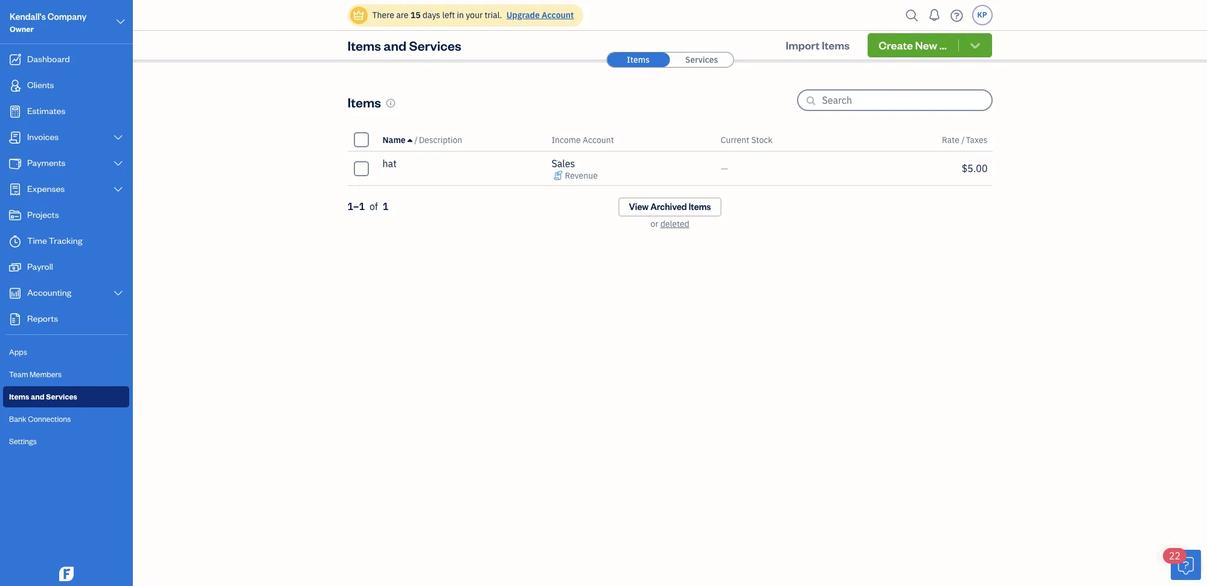 Task type: describe. For each thing, give the bounding box(es) containing it.
rate / taxes
[[943, 134, 988, 145]]

view archived items or deleted
[[629, 201, 711, 230]]

connections
[[28, 415, 71, 424]]

…
[[940, 38, 947, 52]]

22
[[1170, 550, 1181, 563]]

projects
[[27, 209, 59, 221]]

time
[[27, 235, 47, 247]]

—
[[721, 163, 729, 175]]

description
[[419, 134, 463, 145]]

days
[[423, 10, 441, 21]]

items and services inside "main" element
[[9, 392, 77, 402]]

expenses
[[27, 183, 65, 195]]

view
[[629, 201, 649, 213]]

upgrade
[[507, 10, 540, 21]]

projects link
[[3, 204, 129, 228]]

invoice image
[[8, 132, 22, 144]]

dashboard image
[[8, 54, 22, 66]]

trial.
[[485, 10, 502, 21]]

chevrondown image
[[969, 39, 983, 51]]

archived
[[651, 201, 687, 213]]

estimate image
[[8, 106, 22, 118]]

members
[[30, 370, 62, 379]]

taxes
[[967, 134, 988, 145]]

bank
[[9, 415, 26, 424]]

0 vertical spatial and
[[384, 37, 407, 54]]

create
[[879, 38, 914, 52]]

import items
[[786, 38, 850, 52]]

tracking
[[49, 235, 82, 247]]

there are 15 days left in your trial. upgrade account
[[373, 10, 574, 21]]

accounting
[[27, 287, 71, 299]]

services inside items and services link
[[46, 392, 77, 402]]

notifications image
[[925, 3, 945, 27]]

import
[[786, 38, 820, 52]]

team members
[[9, 370, 62, 379]]

are
[[397, 10, 409, 21]]

items inside "main" element
[[9, 392, 29, 402]]

sales
[[552, 158, 575, 170]]

revenue
[[565, 170, 598, 181]]

payments
[[27, 157, 66, 169]]

info image
[[386, 98, 396, 108]]

main element
[[0, 0, 163, 587]]

invoices link
[[3, 126, 129, 150]]

and inside "main" element
[[31, 392, 44, 402]]

invoices
[[27, 131, 59, 143]]

payroll link
[[3, 256, 129, 280]]

kendall's company owner
[[10, 11, 87, 34]]

kp
[[978, 10, 988, 19]]

0 horizontal spatial account
[[542, 10, 574, 21]]

expense image
[[8, 184, 22, 196]]

client image
[[8, 80, 22, 92]]

payroll
[[27, 261, 53, 273]]

name link
[[383, 134, 415, 145]]

crown image
[[353, 9, 365, 21]]

time tracking
[[27, 235, 82, 247]]

payment image
[[8, 158, 22, 170]]

clients
[[27, 79, 54, 91]]

settings link
[[3, 431, 129, 453]]

$5.00
[[962, 163, 988, 175]]

reports
[[27, 313, 58, 324]]

kp button
[[973, 5, 993, 25]]

items inside view archived items or deleted
[[689, 201, 711, 213]]

company
[[48, 11, 87, 22]]

report image
[[8, 314, 22, 326]]

accounting link
[[3, 282, 129, 306]]

0 vertical spatial items and services
[[348, 37, 462, 54]]

upgrade account link
[[504, 10, 574, 21]]

in
[[457, 10, 464, 21]]

kendall's
[[10, 11, 46, 22]]



Task type: vqa. For each thing, say whether or not it's contained in the screenshot.
THE TYPE / INTERNAL NOTES
no



Task type: locate. For each thing, give the bounding box(es) containing it.
0 vertical spatial account
[[542, 10, 574, 21]]

dashboard link
[[3, 48, 129, 73]]

clients link
[[3, 74, 129, 98]]

hat
[[383, 158, 397, 170]]

dashboard
[[27, 53, 70, 65]]

time tracking link
[[3, 230, 129, 254]]

and
[[384, 37, 407, 54], [31, 392, 44, 402]]

of
[[370, 201, 378, 213]]

1 horizontal spatial and
[[384, 37, 407, 54]]

1 horizontal spatial items and services
[[348, 37, 462, 54]]

items
[[348, 37, 381, 54], [822, 38, 850, 52], [627, 54, 650, 65], [348, 93, 381, 110], [689, 201, 711, 213], [9, 392, 29, 402]]

freshbooks image
[[57, 567, 76, 582]]

15
[[411, 10, 421, 21]]

1 horizontal spatial account
[[583, 134, 614, 145]]

your
[[466, 10, 483, 21]]

reports link
[[3, 308, 129, 332]]

0 vertical spatial services
[[409, 37, 462, 54]]

chevron large down image inside expenses link
[[113, 185, 124, 195]]

/ right rate
[[962, 134, 965, 145]]

apps
[[9, 347, 27, 357]]

1 vertical spatial account
[[583, 134, 614, 145]]

name
[[383, 134, 406, 145]]

deleted link
[[661, 219, 690, 230]]

services inside services link
[[686, 54, 719, 65]]

chevron large down image for accounting
[[113, 289, 124, 299]]

chart image
[[8, 288, 22, 300]]

items and services down are
[[348, 37, 462, 54]]

services
[[409, 37, 462, 54], [686, 54, 719, 65], [46, 392, 77, 402]]

import items button
[[775, 33, 861, 57]]

0 horizontal spatial /
[[415, 134, 418, 145]]

chevron large down image inside accounting link
[[113, 289, 124, 299]]

22 button
[[1164, 549, 1202, 581]]

stock
[[752, 134, 773, 145]]

1 horizontal spatial services
[[409, 37, 462, 54]]

settings
[[9, 437, 37, 447]]

rate link
[[943, 134, 962, 145]]

description link
[[419, 134, 463, 145]]

owner
[[10, 24, 34, 34]]

go to help image
[[948, 6, 967, 24]]

apps link
[[3, 342, 129, 363]]

bank connections
[[9, 415, 71, 424]]

/ right caretup image
[[415, 134, 418, 145]]

chevron large down image down payroll link on the top left of the page
[[113, 289, 124, 299]]

current stock
[[721, 134, 773, 145]]

1
[[383, 201, 389, 213]]

current
[[721, 134, 750, 145]]

timer image
[[8, 236, 22, 248]]

search image
[[903, 6, 922, 24]]

items and services link
[[3, 387, 129, 408]]

2 / from the left
[[962, 134, 965, 145]]

income account
[[552, 134, 614, 145]]

current stock link
[[721, 134, 773, 145]]

chevron large down image inside invoices "link"
[[113, 133, 124, 143]]

services link
[[671, 53, 734, 67]]

items and services down members
[[9, 392, 77, 402]]

1 vertical spatial items and services
[[9, 392, 77, 402]]

team
[[9, 370, 28, 379]]

chevron large down image for expenses
[[113, 185, 124, 195]]

caretup image
[[408, 135, 413, 145]]

/
[[415, 134, 418, 145], [962, 134, 965, 145]]

left
[[443, 10, 455, 21]]

0 horizontal spatial services
[[46, 392, 77, 402]]

0 horizontal spatial and
[[31, 392, 44, 402]]

create new … button
[[868, 33, 993, 57]]

estimates link
[[3, 100, 129, 124]]

new
[[916, 38, 938, 52]]

1 / from the left
[[415, 134, 418, 145]]

2 vertical spatial services
[[46, 392, 77, 402]]

1 vertical spatial and
[[31, 392, 44, 402]]

estimates
[[27, 105, 65, 117]]

deleted
[[661, 219, 690, 230]]

view archived items link
[[618, 198, 722, 217]]

and down the team members
[[31, 392, 44, 402]]

and down are
[[384, 37, 407, 54]]

Search text field
[[823, 91, 992, 110]]

chevron large down image right company
[[115, 15, 126, 29]]

account
[[542, 10, 574, 21], [583, 134, 614, 145]]

0 horizontal spatial items and services
[[9, 392, 77, 402]]

payments link
[[3, 152, 129, 176]]

items link
[[607, 53, 670, 67]]

chevron large down image up chevron large down image
[[113, 133, 124, 143]]

rate
[[943, 134, 960, 145]]

2 horizontal spatial services
[[686, 54, 719, 65]]

project image
[[8, 210, 22, 222]]

resource center badge image
[[1172, 550, 1202, 581]]

expenses link
[[3, 178, 129, 202]]

1–1 of 1
[[348, 201, 389, 213]]

there
[[373, 10, 395, 21]]

1 horizontal spatial /
[[962, 134, 965, 145]]

create new …
[[879, 38, 947, 52]]

bank connections link
[[3, 409, 129, 430]]

chevron large down image
[[115, 15, 126, 29], [113, 133, 124, 143], [113, 185, 124, 195], [113, 289, 124, 299]]

income
[[552, 134, 581, 145]]

create new … button
[[868, 33, 993, 57]]

items and services
[[348, 37, 462, 54], [9, 392, 77, 402]]

money image
[[8, 262, 22, 274]]

items inside button
[[822, 38, 850, 52]]

chevron large down image down chevron large down image
[[113, 185, 124, 195]]

team members link
[[3, 364, 129, 386]]

or
[[651, 219, 659, 230]]

account right income
[[583, 134, 614, 145]]

chevron large down image
[[113, 159, 124, 169]]

1 vertical spatial services
[[686, 54, 719, 65]]

chevron large down image for invoices
[[113, 133, 124, 143]]

account right upgrade
[[542, 10, 574, 21]]

income account link
[[552, 134, 614, 145]]

1–1
[[348, 201, 365, 213]]



